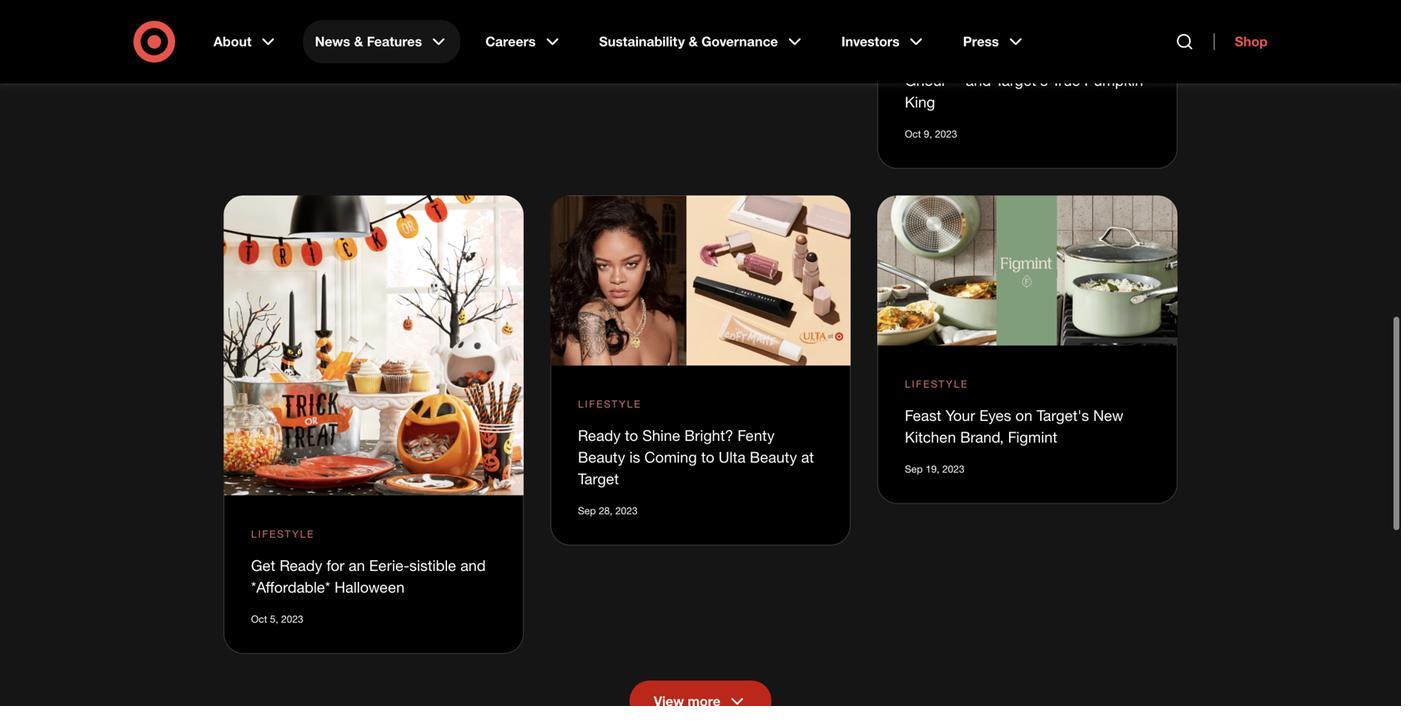 Task type: describe. For each thing, give the bounding box(es) containing it.
sep 28, 2023
[[578, 504, 638, 517]]

28,
[[599, 504, 613, 517]]

ghoul
[[905, 71, 945, 89]]

feast your eyes on target's new kitchen brand, figmint
[[905, 407, 1124, 446]]

target's inside "feast your eyes on target's new kitchen brand, figmint"
[[1037, 407, 1089, 425]]

2 beauty from the left
[[750, 448, 797, 466]]

lifestyle link for ready
[[578, 396, 642, 411]]

is
[[629, 448, 640, 466]]

oct for oct 5, 2023
[[251, 613, 267, 626]]

sustainability & governance
[[599, 33, 778, 50]]

and inside get to know lewis the halloween ghoul — and target's true pumpkin king
[[966, 71, 991, 89]]

feast your eyes on target's new kitchen brand, figmint link
[[905, 407, 1124, 446]]

2023 for feast your eyes on target's new kitchen brand, figmint
[[942, 463, 965, 475]]

new
[[1093, 407, 1124, 425]]

lifestyle for feast
[[905, 378, 969, 390]]

get ready for an eerie-sistible and *affordable* halloween
[[251, 557, 486, 596]]

news & features
[[315, 33, 422, 50]]

at
[[801, 448, 814, 466]]

lifestyle for get
[[251, 528, 315, 540]]

for
[[327, 557, 344, 575]]

bright?
[[685, 426, 733, 444]]

investors link
[[830, 20, 938, 63]]

sustainability
[[599, 33, 685, 50]]

1 horizontal spatial to
[[701, 448, 714, 466]]

ready to shine bright? fenty beauty is coming to ulta beauty at target link
[[578, 426, 814, 488]]

get ready for an eerie-sistible and *affordable* halloween link
[[251, 557, 486, 596]]

oct 9, 2023
[[905, 128, 957, 140]]

halloween inside get ready for an eerie-sistible and *affordable* halloween
[[335, 578, 405, 596]]

9,
[[924, 128, 932, 140]]

governance
[[702, 33, 778, 50]]

press link
[[951, 20, 1037, 63]]

true
[[1052, 71, 1080, 89]]

pumpkin
[[1084, 71, 1143, 89]]

coming
[[644, 448, 697, 466]]

news
[[315, 33, 350, 50]]

lifestyle link for feast
[[905, 377, 969, 392]]

careers
[[485, 33, 536, 50]]

2023 right 9,
[[935, 128, 957, 140]]

brand,
[[960, 428, 1004, 446]]

ulta
[[719, 448, 746, 466]]

& for features
[[354, 33, 363, 50]]

—
[[949, 71, 962, 89]]

19,
[[926, 463, 940, 475]]

press
[[963, 33, 999, 50]]

features
[[367, 33, 422, 50]]

sep for feast your eyes on target's new kitchen brand, figmint
[[905, 463, 923, 475]]

& for governance
[[689, 33, 698, 50]]

on
[[1016, 407, 1033, 425]]

feast
[[905, 407, 941, 425]]

1 beauty from the left
[[578, 448, 625, 466]]



Task type: vqa. For each thing, say whether or not it's contained in the screenshot.
28,
yes



Task type: locate. For each thing, give the bounding box(es) containing it.
1 vertical spatial lifestyle
[[578, 398, 642, 410]]

kitchen
[[905, 428, 956, 446]]

halloween up pumpkin
[[1061, 50, 1131, 68]]

to for ghoul
[[933, 50, 947, 68]]

&
[[354, 33, 363, 50], [689, 33, 698, 50]]

1 horizontal spatial lifestyle link
[[578, 396, 642, 411]]

target's
[[995, 71, 1048, 89], [1037, 407, 1089, 425]]

to inside get to know lewis the halloween ghoul — and target's true pumpkin king
[[933, 50, 947, 68]]

0 horizontal spatial and
[[460, 557, 486, 575]]

target's up figmint on the bottom of the page
[[1037, 407, 1089, 425]]

0 vertical spatial halloween
[[1061, 50, 1131, 68]]

2023 right 19,
[[942, 463, 965, 475]]

shop link
[[1214, 33, 1268, 50]]

target's down lewis
[[995, 71, 1048, 89]]

to for is
[[625, 426, 638, 444]]

sistible
[[409, 557, 456, 575]]

lifestyle link
[[905, 377, 969, 392], [578, 396, 642, 411], [251, 527, 315, 542]]

lifestyle up is at the bottom of the page
[[578, 398, 642, 410]]

1 vertical spatial oct
[[251, 613, 267, 626]]

2 horizontal spatial lifestyle
[[905, 378, 969, 390]]

0 vertical spatial lifestyle link
[[905, 377, 969, 392]]

sep left 19,
[[905, 463, 923, 475]]

eyes
[[979, 407, 1011, 425]]

& inside news & features link
[[354, 33, 363, 50]]

0 vertical spatial lifestyle
[[905, 378, 969, 390]]

2 vertical spatial to
[[701, 448, 714, 466]]

king
[[905, 93, 935, 111]]

1 vertical spatial get
[[251, 557, 275, 575]]

1 horizontal spatial halloween
[[1061, 50, 1131, 68]]

an
[[349, 557, 365, 575]]

beauty
[[578, 448, 625, 466], [750, 448, 797, 466]]

2023 for ready to shine bright? fenty beauty is coming to ulta beauty at target
[[615, 504, 638, 517]]

sep 19, 2023
[[905, 463, 965, 475]]

to down bright?
[[701, 448, 714, 466]]

2 & from the left
[[689, 33, 698, 50]]

& right news
[[354, 33, 363, 50]]

oct
[[905, 128, 921, 140], [251, 613, 267, 626]]

get inside get ready for an eerie-sistible and *affordable* halloween
[[251, 557, 275, 575]]

0 vertical spatial to
[[933, 50, 947, 68]]

1 vertical spatial halloween
[[335, 578, 405, 596]]

get up '*affordable*'
[[251, 557, 275, 575]]

get for get to know lewis the halloween ghoul — and target's true pumpkin king
[[905, 50, 929, 68]]

about link
[[202, 20, 290, 63]]

0 vertical spatial oct
[[905, 128, 921, 140]]

1 vertical spatial lifestyle link
[[578, 396, 642, 411]]

lifestyle for ready
[[578, 398, 642, 410]]

2023 for get ready for an eerie-sistible and *affordable* halloween
[[281, 613, 303, 626]]

0 vertical spatial ready
[[578, 426, 621, 444]]

and inside get ready for an eerie-sistible and *affordable* halloween
[[460, 557, 486, 575]]

careers link
[[474, 20, 574, 63]]

& left governance
[[689, 33, 698, 50]]

get up ghoul
[[905, 50, 929, 68]]

mint green pots and pans on a stove and the word "figmint" and logo on a green background. image
[[877, 196, 1178, 346]]

1 vertical spatial to
[[625, 426, 638, 444]]

0 vertical spatial sep
[[905, 463, 923, 475]]

lewis
[[993, 50, 1032, 68]]

oct left 5,
[[251, 613, 267, 626]]

1 horizontal spatial and
[[966, 71, 991, 89]]

0 horizontal spatial sep
[[578, 504, 596, 517]]

beauty down fenty
[[750, 448, 797, 466]]

the
[[1036, 50, 1057, 68]]

halloween down an
[[335, 578, 405, 596]]

1 horizontal spatial lifestyle
[[578, 398, 642, 410]]

1 & from the left
[[354, 33, 363, 50]]

lifestyle link up feast
[[905, 377, 969, 392]]

shine
[[642, 426, 680, 444]]

1 horizontal spatial get
[[905, 50, 929, 68]]

and right —
[[966, 71, 991, 89]]

figmint
[[1008, 428, 1057, 446]]

oct 5, 2023
[[251, 613, 303, 626]]

ready
[[578, 426, 621, 444], [280, 557, 322, 575]]

target's inside get to know lewis the halloween ghoul — and target's true pumpkin king
[[995, 71, 1048, 89]]

get to know lewis the halloween ghoul — and target's true pumpkin king link
[[905, 50, 1143, 111]]

ready up target
[[578, 426, 621, 444]]

1 vertical spatial ready
[[280, 557, 322, 575]]

and right sistible
[[460, 557, 486, 575]]

0 vertical spatial and
[[966, 71, 991, 89]]

oct for oct 9, 2023
[[905, 128, 921, 140]]

a tablescape of halloween decorations, candy and snacks. image
[[224, 196, 524, 496]]

lifestyle link for get
[[251, 527, 315, 542]]

0 horizontal spatial lifestyle
[[251, 528, 315, 540]]

lifestyle up '*affordable*'
[[251, 528, 315, 540]]

0 vertical spatial get
[[905, 50, 929, 68]]

ready inside ready to shine bright? fenty beauty is coming to ulta beauty at target
[[578, 426, 621, 444]]

to up is at the bottom of the page
[[625, 426, 638, 444]]

1 horizontal spatial ready
[[578, 426, 621, 444]]

2023 right 28,
[[615, 504, 638, 517]]

0 horizontal spatial get
[[251, 557, 275, 575]]

your
[[946, 407, 975, 425]]

get for get ready for an eerie-sistible and *affordable* halloween
[[251, 557, 275, 575]]

*affordable*
[[251, 578, 330, 596]]

halloween
[[1061, 50, 1131, 68], [335, 578, 405, 596]]

0 horizontal spatial lifestyle link
[[251, 527, 315, 542]]

sep for ready to shine bright? fenty beauty is coming to ulta beauty at target
[[578, 504, 596, 517]]

oct left 9,
[[905, 128, 921, 140]]

beauty up target
[[578, 448, 625, 466]]

ready inside get ready for an eerie-sistible and *affordable* halloween
[[280, 557, 322, 575]]

0 horizontal spatial beauty
[[578, 448, 625, 466]]

2 vertical spatial lifestyle link
[[251, 527, 315, 542]]

0 horizontal spatial &
[[354, 33, 363, 50]]

know
[[951, 50, 989, 68]]

sustainability & governance link
[[587, 20, 816, 63]]

1 horizontal spatial sep
[[905, 463, 923, 475]]

halloween inside get to know lewis the halloween ghoul — and target's true pumpkin king
[[1061, 50, 1131, 68]]

0 horizontal spatial to
[[625, 426, 638, 444]]

0 horizontal spatial oct
[[251, 613, 267, 626]]

1 vertical spatial target's
[[1037, 407, 1089, 425]]

about
[[214, 33, 252, 50]]

target
[[578, 470, 619, 488]]

lifestyle link up is at the bottom of the page
[[578, 396, 642, 411]]

1 vertical spatial and
[[460, 557, 486, 575]]

get
[[905, 50, 929, 68], [251, 557, 275, 575]]

0 horizontal spatial ready
[[280, 557, 322, 575]]

shop
[[1235, 33, 1268, 50]]

1 horizontal spatial oct
[[905, 128, 921, 140]]

lifestyle link up '*affordable*'
[[251, 527, 315, 542]]

sep
[[905, 463, 923, 475], [578, 504, 596, 517]]

& inside sustainability & governance link
[[689, 33, 698, 50]]

2023
[[935, 128, 957, 140], [942, 463, 965, 475], [615, 504, 638, 517], [281, 613, 303, 626]]

0 vertical spatial target's
[[995, 71, 1048, 89]]

to
[[933, 50, 947, 68], [625, 426, 638, 444], [701, 448, 714, 466]]

1 horizontal spatial &
[[689, 33, 698, 50]]

1 vertical spatial sep
[[578, 504, 596, 517]]

a photo of rihanna next to an image of several fenty beauty makeup items. image
[[550, 196, 851, 366]]

get to know lewis the halloween ghoul — and target's true pumpkin king
[[905, 50, 1143, 111]]

0 horizontal spatial halloween
[[335, 578, 405, 596]]

to up ghoul
[[933, 50, 947, 68]]

lifestyle up feast
[[905, 378, 969, 390]]

2 horizontal spatial lifestyle link
[[905, 377, 969, 392]]

investors
[[841, 33, 900, 50]]

2 vertical spatial lifestyle
[[251, 528, 315, 540]]

news & features link
[[303, 20, 460, 63]]

sep left 28,
[[578, 504, 596, 517]]

fenty
[[738, 426, 775, 444]]

5,
[[270, 613, 278, 626]]

1 horizontal spatial beauty
[[750, 448, 797, 466]]

eerie-
[[369, 557, 409, 575]]

get inside get to know lewis the halloween ghoul — and target's true pumpkin king
[[905, 50, 929, 68]]

lifestyle
[[905, 378, 969, 390], [578, 398, 642, 410], [251, 528, 315, 540]]

and
[[966, 71, 991, 89], [460, 557, 486, 575]]

ready up '*affordable*'
[[280, 557, 322, 575]]

2 horizontal spatial to
[[933, 50, 947, 68]]

ready to shine bright? fenty beauty is coming to ulta beauty at target
[[578, 426, 814, 488]]

2023 right 5,
[[281, 613, 303, 626]]



